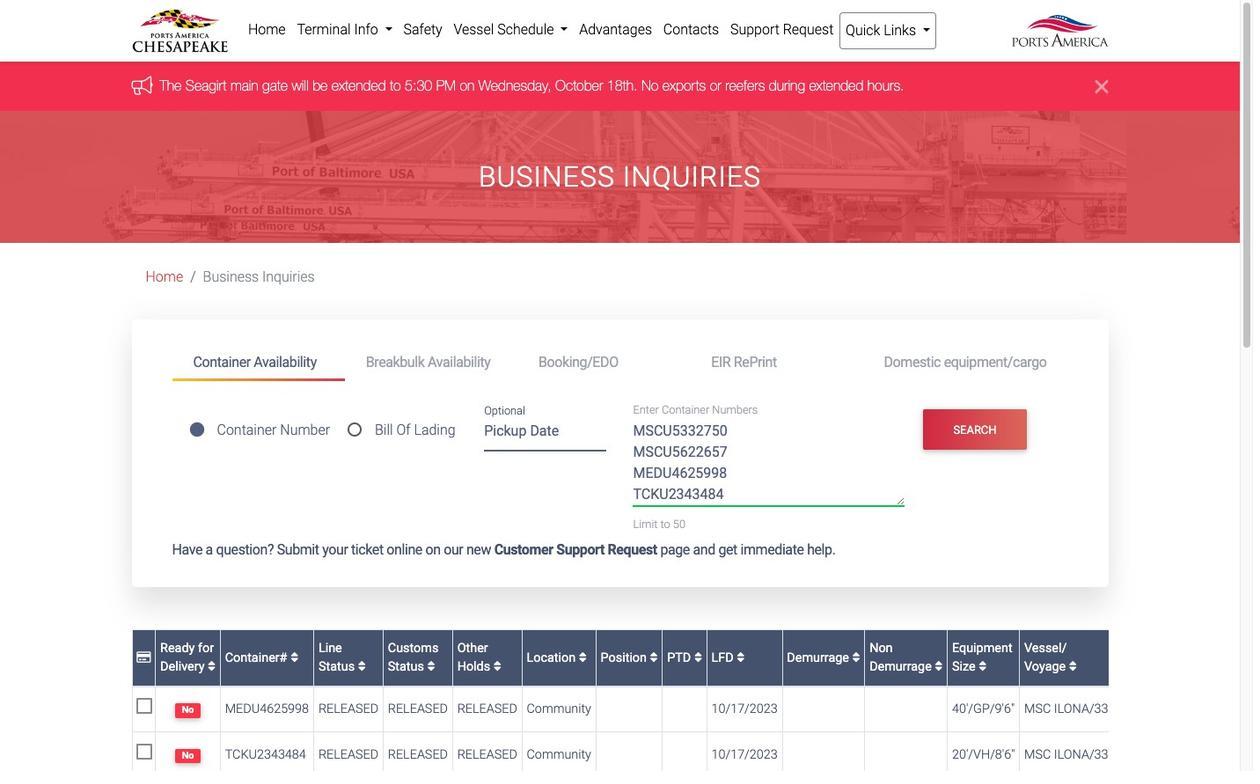 Task type: locate. For each thing, give the bounding box(es) containing it.
2 msc ilona/335r from the top
[[1025, 748, 1124, 763]]

0 vertical spatial msc
[[1025, 702, 1052, 717]]

msc right 20'/vh/8'6"
[[1025, 748, 1052, 763]]

the seagirt main gate will be extended to 5:30 pm on wednesday, october 18th.  no exports or reefers during extended hours. alert
[[0, 62, 1241, 111]]

sort image right holds
[[494, 661, 502, 673]]

domestic equipment/cargo link
[[863, 346, 1069, 379]]

sort image down for
[[208, 661, 216, 673]]

1 vertical spatial community
[[527, 748, 592, 763]]

numbers
[[713, 404, 758, 417]]

sort image for demurrage
[[853, 651, 861, 664]]

1 community from the top
[[527, 702, 592, 717]]

customer support request link
[[495, 542, 658, 558]]

msc ilona/335r for 20'/vh/8'6"
[[1025, 748, 1124, 763]]

our
[[444, 542, 464, 558]]

1 horizontal spatial status
[[388, 660, 424, 675]]

no left tcku2343484
[[182, 750, 194, 762]]

0 vertical spatial request
[[783, 21, 834, 38]]

breakbulk availability
[[366, 354, 491, 371]]

ilona/335r for 20'/vh/8'6"
[[1055, 748, 1124, 763]]

0 vertical spatial on
[[460, 78, 475, 94]]

0 horizontal spatial business inquiries
[[203, 269, 315, 286]]

0 horizontal spatial support
[[557, 542, 605, 558]]

breakbulk
[[366, 354, 425, 371]]

2 status from the left
[[388, 660, 424, 675]]

demurrage
[[788, 650, 853, 665], [870, 660, 932, 675]]

sort image left ptd
[[650, 651, 658, 664]]

1 horizontal spatial home
[[248, 21, 286, 38]]

0 vertical spatial msc ilona/335r
[[1025, 702, 1124, 717]]

lading
[[414, 422, 456, 439]]

community
[[527, 702, 592, 717], [527, 748, 592, 763]]

10/17/2023 for 20'/vh/8'6"
[[712, 748, 778, 763]]

0 horizontal spatial to
[[390, 78, 401, 94]]

page
[[661, 542, 690, 558]]

booking/edo link
[[518, 346, 691, 379]]

1 msc ilona/335r from the top
[[1025, 702, 1124, 717]]

to left 50
[[661, 518, 671, 531]]

non demurrage
[[870, 641, 936, 675]]

1 horizontal spatial business
[[479, 160, 615, 194]]

2 availability from the left
[[428, 354, 491, 371]]

lfd link
[[712, 650, 745, 665]]

container left number
[[217, 422, 277, 439]]

sort image left size
[[936, 661, 943, 673]]

request left quick
[[783, 21, 834, 38]]

links
[[884, 22, 917, 39]]

bill
[[375, 422, 393, 439]]

1 horizontal spatial availability
[[428, 354, 491, 371]]

on right pm
[[460, 78, 475, 94]]

0 horizontal spatial business
[[203, 269, 259, 286]]

lfd
[[712, 650, 737, 665]]

Enter Container Numbers text field
[[634, 421, 905, 506]]

october
[[556, 78, 604, 94]]

extended right during
[[810, 78, 864, 94]]

demurrage left non at the right bottom of the page
[[788, 650, 853, 665]]

0 vertical spatial home
[[248, 21, 286, 38]]

0 vertical spatial no
[[642, 78, 659, 94]]

1 vertical spatial msc ilona/335r
[[1025, 748, 1124, 763]]

business inquiries
[[479, 160, 762, 194], [203, 269, 315, 286]]

vessel schedule
[[454, 21, 558, 38]]

equipment
[[953, 641, 1013, 656]]

ilona/335r
[[1055, 702, 1124, 717], [1055, 748, 1124, 763]]

1 vertical spatial to
[[661, 518, 671, 531]]

0 vertical spatial to
[[390, 78, 401, 94]]

2 10/17/2023 from the top
[[712, 748, 778, 763]]

ptd
[[668, 650, 695, 665]]

sort image inside the lfd link
[[737, 651, 745, 664]]

sort image for position
[[650, 651, 658, 664]]

2 vertical spatial container
[[217, 422, 277, 439]]

1 vertical spatial 10/17/2023
[[712, 748, 778, 763]]

demurrage link
[[788, 650, 861, 665]]

1 horizontal spatial request
[[783, 21, 834, 38]]

bullhorn image
[[132, 76, 160, 95]]

0 horizontal spatial home
[[146, 269, 183, 286]]

sort image inside position link
[[650, 651, 658, 664]]

eir
[[712, 354, 731, 371]]

status down customs
[[388, 660, 424, 675]]

50
[[673, 518, 686, 531]]

no down delivery
[[182, 705, 194, 716]]

customer
[[495, 542, 554, 558]]

msc ilona/335r
[[1025, 702, 1124, 717], [1025, 748, 1124, 763]]

sort image for lfd
[[737, 651, 745, 664]]

demurrage down non at the right bottom of the page
[[870, 660, 932, 675]]

contacts
[[664, 21, 720, 38]]

ready
[[160, 641, 195, 656]]

no right 18th.
[[642, 78, 659, 94]]

container right "enter"
[[662, 404, 710, 417]]

1 horizontal spatial on
[[460, 78, 475, 94]]

size
[[953, 660, 976, 675]]

sort image for equipment
[[979, 661, 987, 673]]

other
[[458, 641, 488, 656]]

home
[[248, 21, 286, 38], [146, 269, 183, 286]]

to inside alert
[[390, 78, 401, 94]]

new
[[467, 542, 491, 558]]

demurrage inside non demurrage
[[870, 660, 932, 675]]

1 vertical spatial no
[[182, 705, 194, 716]]

1 ilona/335r from the top
[[1055, 702, 1124, 717]]

extended
[[332, 78, 386, 94], [810, 78, 864, 94]]

inquiries
[[623, 160, 762, 194], [262, 269, 315, 286]]

a
[[206, 542, 213, 558]]

1 vertical spatial msc
[[1025, 748, 1052, 763]]

get
[[719, 542, 738, 558]]

ticket
[[351, 542, 384, 558]]

enter container numbers
[[634, 404, 758, 417]]

0 vertical spatial container
[[193, 354, 251, 371]]

sort image left customs status
[[358, 661, 366, 673]]

to
[[390, 78, 401, 94], [661, 518, 671, 531]]

sort image right ptd link
[[737, 651, 745, 664]]

0 horizontal spatial availability
[[254, 354, 317, 371]]

released
[[319, 702, 379, 717], [388, 702, 448, 717], [458, 702, 518, 717], [319, 748, 379, 763], [388, 748, 448, 763], [458, 748, 518, 763]]

availability up container number
[[254, 354, 317, 371]]

Optional text field
[[484, 417, 607, 452]]

0 vertical spatial inquiries
[[623, 160, 762, 194]]

sort image inside ptd link
[[695, 651, 703, 664]]

availability right 'breakbulk' on the left top
[[428, 354, 491, 371]]

safety
[[404, 21, 443, 38]]

sort image for customs
[[428, 661, 435, 673]]

1 vertical spatial request
[[608, 542, 658, 558]]

container for container number
[[217, 422, 277, 439]]

extended right the be
[[332, 78, 386, 94]]

1 vertical spatial on
[[426, 542, 441, 558]]

2 community from the top
[[527, 748, 592, 763]]

location
[[527, 650, 579, 665]]

1 extended from the left
[[332, 78, 386, 94]]

ptd link
[[668, 650, 703, 665]]

0 vertical spatial 10/17/2023
[[712, 702, 778, 717]]

to left "5:30"
[[390, 78, 401, 94]]

sort image
[[650, 651, 658, 664], [695, 651, 703, 664], [737, 651, 745, 664], [853, 651, 861, 664], [358, 661, 366, 673], [1070, 661, 1078, 673]]

eir reprint
[[712, 354, 777, 371]]

container#
[[225, 650, 291, 665]]

sort image inside "demurrage" link
[[853, 651, 861, 664]]

2 msc from the top
[[1025, 748, 1052, 763]]

line
[[319, 641, 342, 656]]

status inside customs status
[[388, 660, 424, 675]]

limit
[[634, 518, 658, 531]]

on
[[460, 78, 475, 94], [426, 542, 441, 558]]

support request
[[731, 21, 834, 38]]

1 vertical spatial ilona/335r
[[1055, 748, 1124, 763]]

enter
[[634, 404, 659, 417]]

1 vertical spatial inquiries
[[262, 269, 315, 286]]

1 vertical spatial business
[[203, 269, 259, 286]]

msc
[[1025, 702, 1052, 717], [1025, 748, 1052, 763]]

1 horizontal spatial business inquiries
[[479, 160, 762, 194]]

sort image left line
[[291, 651, 299, 664]]

request down limit
[[608, 542, 658, 558]]

0 vertical spatial business
[[479, 160, 615, 194]]

support right customer
[[557, 542, 605, 558]]

ilona/335r for 40'/gp/9'6"
[[1055, 702, 1124, 717]]

0 horizontal spatial extended
[[332, 78, 386, 94]]

terminal info
[[297, 21, 382, 38]]

safety link
[[398, 12, 448, 48]]

10/17/2023 for 40'/gp/9'6"
[[712, 702, 778, 717]]

the seagirt main gate will be extended to 5:30 pm on wednesday, october 18th.  no exports or reefers during extended hours. link
[[160, 78, 905, 94]]

1 horizontal spatial demurrage
[[870, 660, 932, 675]]

sort image left non at the right bottom of the page
[[853, 651, 861, 664]]

1 vertical spatial home
[[146, 269, 183, 286]]

status down line
[[319, 660, 355, 675]]

on inside the seagirt main gate will be extended to 5:30 pm on wednesday, october 18th.  no exports or reefers during extended hours. alert
[[460, 78, 475, 94]]

sort image left position
[[579, 651, 587, 664]]

container up container number
[[193, 354, 251, 371]]

0 vertical spatial community
[[527, 702, 592, 717]]

pm
[[436, 78, 456, 94]]

sort image down equipment
[[979, 661, 987, 673]]

1 vertical spatial support
[[557, 542, 605, 558]]

community for medu4625998
[[527, 702, 592, 717]]

support up reefers
[[731, 21, 780, 38]]

1 horizontal spatial extended
[[810, 78, 864, 94]]

1 horizontal spatial to
[[661, 518, 671, 531]]

msc for 40'/gp/9'6"
[[1025, 702, 1052, 717]]

1 10/17/2023 from the top
[[712, 702, 778, 717]]

no
[[642, 78, 659, 94], [182, 705, 194, 716], [182, 750, 194, 762]]

home link
[[243, 12, 291, 48], [146, 269, 183, 286]]

1 vertical spatial home link
[[146, 269, 183, 286]]

on left our
[[426, 542, 441, 558]]

0 vertical spatial home link
[[243, 12, 291, 48]]

close image
[[1096, 76, 1109, 97]]

0 horizontal spatial inquiries
[[262, 269, 315, 286]]

20'/vh/8'6"
[[953, 748, 1016, 763]]

sort image down customs
[[428, 661, 435, 673]]

business
[[479, 160, 615, 194], [203, 269, 259, 286]]

sort image left the lfd
[[695, 651, 703, 664]]

1 availability from the left
[[254, 354, 317, 371]]

availability for breakbulk availability
[[428, 354, 491, 371]]

seagirt
[[186, 78, 227, 94]]

sort image
[[291, 651, 299, 664], [579, 651, 587, 664], [208, 661, 216, 673], [428, 661, 435, 673], [494, 661, 502, 673], [936, 661, 943, 673], [979, 661, 987, 673]]

optional
[[484, 404, 526, 417]]

0 horizontal spatial status
[[319, 660, 355, 675]]

domestic equipment/cargo
[[885, 354, 1047, 371]]

reprint
[[734, 354, 777, 371]]

1 msc from the top
[[1025, 702, 1052, 717]]

status inside line status
[[319, 660, 355, 675]]

msc down voyage
[[1025, 702, 1052, 717]]

0 vertical spatial ilona/335r
[[1055, 702, 1124, 717]]

2 ilona/335r from the top
[[1055, 748, 1124, 763]]

2 vertical spatial no
[[182, 750, 194, 762]]

1 horizontal spatial support
[[731, 21, 780, 38]]

1 horizontal spatial home link
[[243, 12, 291, 48]]

1 status from the left
[[319, 660, 355, 675]]



Task type: vqa. For each thing, say whether or not it's contained in the screenshot.
1000 1100
no



Task type: describe. For each thing, give the bounding box(es) containing it.
40'/gp/9'6"
[[953, 702, 1015, 717]]

domestic
[[885, 354, 941, 371]]

have a question? submit your ticket online on our new customer support request page and get immediate help.
[[172, 542, 836, 558]]

quick links
[[846, 22, 920, 39]]

vessel schedule link
[[448, 12, 574, 48]]

question?
[[216, 542, 274, 558]]

18th.
[[607, 78, 638, 94]]

online
[[387, 542, 423, 558]]

eir reprint link
[[691, 346, 863, 379]]

main
[[231, 78, 259, 94]]

sort image for non
[[936, 661, 943, 673]]

other holds
[[458, 641, 494, 675]]

search button
[[924, 410, 1027, 450]]

advantages
[[580, 21, 653, 38]]

for
[[198, 641, 214, 656]]

sort image for ptd
[[695, 651, 703, 664]]

vessel/ voyage
[[1025, 641, 1070, 675]]

quick links link
[[840, 12, 937, 49]]

delivery
[[160, 660, 205, 675]]

msc ilona/335r for 40'/gp/9'6"
[[1025, 702, 1124, 717]]

0 horizontal spatial demurrage
[[788, 650, 853, 665]]

position
[[601, 650, 650, 665]]

status for line
[[319, 660, 355, 675]]

terminal
[[297, 21, 351, 38]]

status for customs
[[388, 660, 424, 675]]

wednesday,
[[479, 78, 552, 94]]

1 vertical spatial container
[[662, 404, 710, 417]]

container availability
[[193, 354, 317, 371]]

gate
[[263, 78, 288, 94]]

community for tcku2343484
[[527, 748, 592, 763]]

holds
[[458, 660, 491, 675]]

help.
[[808, 542, 836, 558]]

immediate
[[741, 542, 804, 558]]

availability for container availability
[[254, 354, 317, 371]]

breakbulk availability link
[[345, 346, 518, 379]]

customs
[[388, 641, 439, 656]]

terminal info link
[[291, 12, 398, 48]]

equipment/cargo
[[945, 354, 1047, 371]]

line status
[[319, 641, 358, 675]]

0 horizontal spatial on
[[426, 542, 441, 558]]

reefers
[[726, 78, 766, 94]]

sort image for ready for
[[208, 661, 216, 673]]

the
[[160, 78, 182, 94]]

bill of lading
[[375, 422, 456, 439]]

non
[[870, 641, 893, 656]]

container availability link
[[172, 346, 345, 381]]

support request link
[[725, 12, 840, 48]]

vessel/
[[1025, 641, 1068, 656]]

container for container availability
[[193, 354, 251, 371]]

will
[[292, 78, 309, 94]]

and
[[693, 542, 716, 558]]

position link
[[601, 650, 658, 665]]

exports
[[663, 78, 706, 94]]

2 extended from the left
[[810, 78, 864, 94]]

tcku2343484
[[225, 748, 306, 763]]

no for medu4625998
[[182, 705, 194, 716]]

the seagirt main gate will be extended to 5:30 pm on wednesday, october 18th.  no exports or reefers during extended hours.
[[160, 78, 905, 94]]

search
[[954, 423, 997, 436]]

sort image for other
[[494, 661, 502, 673]]

container# link
[[225, 650, 299, 665]]

no inside alert
[[642, 78, 659, 94]]

have
[[172, 542, 203, 558]]

advantages link
[[574, 12, 658, 48]]

booking/edo
[[539, 354, 619, 371]]

msc for 20'/vh/8'6"
[[1025, 748, 1052, 763]]

credit card image
[[137, 651, 151, 664]]

or
[[710, 78, 722, 94]]

container number
[[217, 422, 330, 439]]

1 horizontal spatial inquiries
[[623, 160, 762, 194]]

equipment size
[[953, 641, 1013, 675]]

0 vertical spatial business inquiries
[[479, 160, 762, 194]]

contacts link
[[658, 12, 725, 48]]

vessel
[[454, 21, 494, 38]]

sort image inside container# link
[[291, 651, 299, 664]]

quick
[[846, 22, 881, 39]]

0 horizontal spatial request
[[608, 542, 658, 558]]

voyage
[[1025, 660, 1067, 675]]

schedule
[[498, 21, 554, 38]]

of
[[397, 422, 411, 439]]

customs status
[[388, 641, 439, 675]]

0 horizontal spatial home link
[[146, 269, 183, 286]]

medu4625998
[[225, 702, 309, 717]]

sort image right voyage
[[1070, 661, 1078, 673]]

limit to 50
[[634, 518, 686, 531]]

hours.
[[868, 78, 905, 94]]

number
[[280, 422, 330, 439]]

submit
[[277, 542, 319, 558]]

0 vertical spatial support
[[731, 21, 780, 38]]

ready for delivery
[[160, 641, 214, 675]]

sort image inside location link
[[579, 651, 587, 664]]

during
[[769, 78, 806, 94]]

location link
[[527, 650, 587, 665]]

no for tcku2343484
[[182, 750, 194, 762]]

be
[[313, 78, 328, 94]]

1 vertical spatial business inquiries
[[203, 269, 315, 286]]



